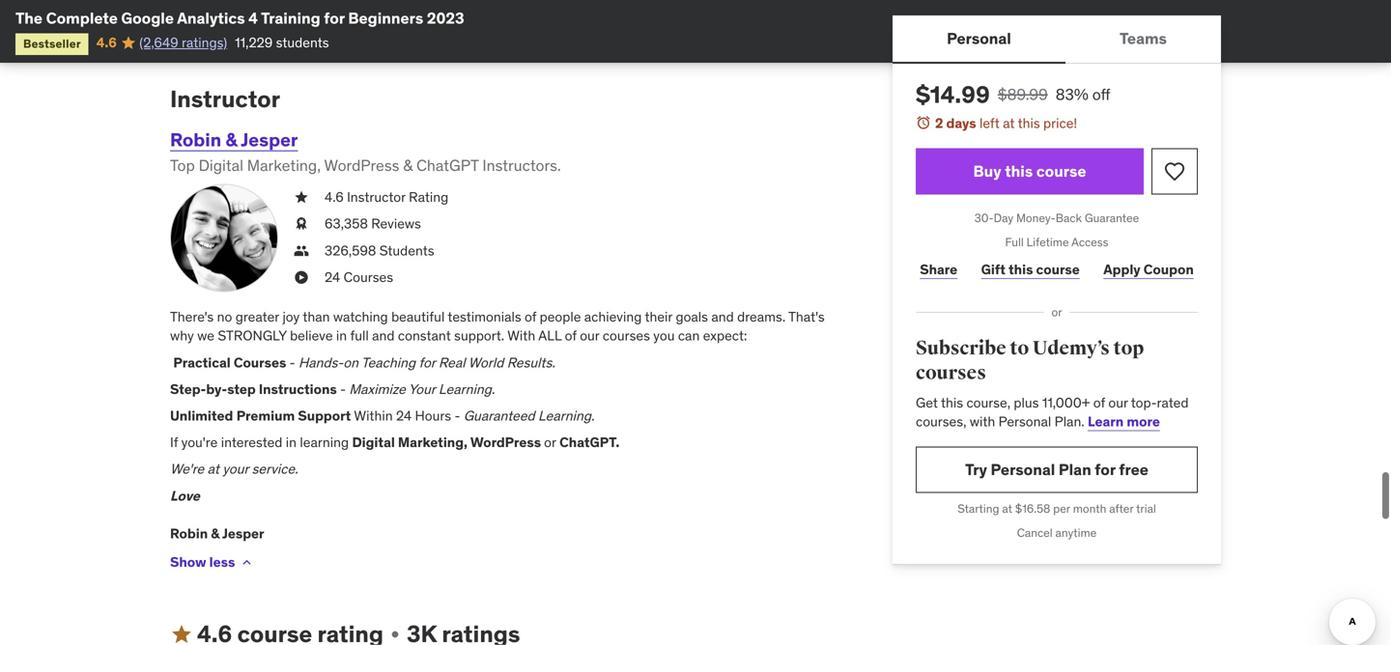 Task type: locate. For each thing, give the bounding box(es) containing it.
2 course from the top
[[1037, 261, 1080, 278]]

1 vertical spatial courses
[[234, 354, 286, 371]]

0 horizontal spatial and
[[372, 327, 395, 345]]

24 down 326,598
[[325, 269, 340, 286]]

1 vertical spatial xsmall image
[[294, 268, 309, 287]]

personal up $16.58
[[991, 460, 1056, 480]]

courses down subscribe
[[916, 362, 987, 385]]

strongly
[[218, 327, 287, 345]]

courses down "strongly"
[[234, 354, 286, 371]]

or
[[1052, 305, 1063, 320], [544, 434, 556, 451]]

courses down achieving
[[603, 327, 650, 345]]

0 horizontal spatial &
[[211, 525, 220, 543]]

google
[[121, 8, 174, 28]]

xsmall image for 24 courses
[[294, 268, 309, 287]]

1 vertical spatial of
[[1094, 394, 1106, 412]]

guarantee
[[1085, 211, 1140, 226]]

0 vertical spatial 24
[[325, 269, 340, 286]]

0 horizontal spatial 4.6
[[96, 34, 117, 51]]

our inside get this course, plus 11,000+ of our top-rated courses, with personal plan.
[[1109, 394, 1129, 412]]

the
[[15, 8, 43, 28]]

2 vertical spatial &
[[211, 525, 220, 543]]

plan
[[1059, 460, 1092, 480]]

2 vertical spatial personal
[[991, 460, 1056, 480]]

0 vertical spatial in
[[336, 327, 347, 345]]

you
[[654, 327, 675, 345]]

hours
[[415, 407, 451, 425]]

training
[[261, 8, 321, 28]]

courses down 326,598 students
[[344, 269, 393, 286]]

personal up $14.99
[[947, 28, 1012, 48]]

marketing,
[[247, 155, 321, 175], [398, 434, 468, 451]]

1 vertical spatial 24
[[396, 407, 412, 425]]

instructors.
[[483, 155, 561, 175]]

1 vertical spatial jesper
[[222, 525, 264, 543]]

2 horizontal spatial for
[[1095, 460, 1116, 480]]

1 horizontal spatial -
[[340, 381, 346, 398]]

alarm image
[[916, 115, 932, 130]]

0 horizontal spatial courses
[[603, 327, 650, 345]]

1 horizontal spatial of
[[1094, 394, 1106, 412]]

starting
[[958, 502, 1000, 517]]

0 horizontal spatial marketing,
[[247, 155, 321, 175]]

believe
[[290, 327, 333, 345]]

digital
[[199, 155, 244, 175], [352, 434, 395, 451]]

robin inside "robin & jesper top digital marketing, wordpress & chatgpt instructors."
[[170, 128, 221, 151]]

1 vertical spatial learning.
[[538, 407, 595, 425]]

1 horizontal spatial digital
[[352, 434, 395, 451]]

1 vertical spatial instructor
[[347, 189, 406, 206]]

of inside get this course, plus 11,000+ of our top-rated courses, with personal plan.
[[1094, 394, 1106, 412]]

1 robin from the top
[[170, 128, 221, 151]]

of up with
[[525, 308, 537, 326]]

this
[[1018, 115, 1041, 132], [1005, 161, 1033, 181], [1009, 261, 1034, 278], [941, 394, 964, 412]]

in up service.
[[286, 434, 297, 451]]

our inside there's no greater joy than watching beautiful testimonials of people achieving their goals and dreams. that's why we strongly believe in full and constant support. with all of our courses you can expect: practical courses - hands-on teaching for real world results. step-by-step instructions - maximize your learning. unlimited premium support within 24 hours - guaranteed learning. if you're interested in learning digital marketing, wordpress or chatgpt. we're at your service.
[[580, 327, 600, 345]]

1 horizontal spatial our
[[1109, 394, 1129, 412]]

of up learn
[[1094, 394, 1106, 412]]

per
[[1054, 502, 1071, 517]]

of
[[525, 308, 537, 326], [1094, 394, 1106, 412]]

chatgpt.
[[560, 434, 620, 451]]

for
[[324, 8, 345, 28], [419, 354, 436, 371], [1095, 460, 1116, 480]]

$14.99
[[916, 80, 990, 109]]

courses
[[603, 327, 650, 345], [916, 362, 987, 385]]

why
[[170, 327, 194, 345]]

practical
[[173, 354, 231, 371]]

xsmall image inside show less button
[[239, 555, 255, 571]]

0 horizontal spatial for
[[324, 8, 345, 28]]

instructor up 63,358 reviews
[[347, 189, 406, 206]]

0 vertical spatial digital
[[199, 155, 244, 175]]

1 horizontal spatial in
[[336, 327, 347, 345]]

top-
[[1132, 394, 1157, 412]]

xsmall image left 326,598
[[294, 241, 309, 260]]

top
[[1114, 337, 1145, 360]]

$89.99
[[998, 85, 1048, 104]]

jesper for robin & jesper top digital marketing, wordpress & chatgpt instructors.
[[241, 128, 298, 151]]

this right buy
[[1005, 161, 1033, 181]]

if
[[170, 434, 178, 451]]

0 horizontal spatial wordpress
[[324, 155, 400, 175]]

wordpress inside "robin & jesper top digital marketing, wordpress & chatgpt instructors."
[[324, 155, 400, 175]]

more
[[1127, 413, 1161, 430]]

for left the free
[[1095, 460, 1116, 480]]

this up courses,
[[941, 394, 964, 412]]

1 vertical spatial for
[[419, 354, 436, 371]]

0 horizontal spatial in
[[286, 434, 297, 451]]

4.6 down "complete"
[[96, 34, 117, 51]]

to
[[1010, 337, 1029, 360]]

marketing, inside there's no greater joy than watching beautiful testimonials of people achieving their goals and dreams. that's why we strongly believe in full and constant support. with all of our courses you can expect: practical courses - hands-on teaching for real world results. step-by-step instructions - maximize your learning. unlimited premium support within 24 hours - guaranteed learning. if you're interested in learning digital marketing, wordpress or chatgpt. we're at your service.
[[398, 434, 468, 451]]

1 horizontal spatial for
[[419, 354, 436, 371]]

personal
[[947, 28, 1012, 48], [999, 413, 1052, 430], [991, 460, 1056, 480]]

1 horizontal spatial &
[[226, 128, 237, 151]]

0 vertical spatial robin
[[170, 128, 221, 151]]

2
[[936, 115, 944, 132]]

at left $16.58
[[1003, 502, 1013, 517]]

the complete google analytics 4 training for beginners 2023
[[15, 8, 465, 28]]

0 vertical spatial our
[[580, 327, 600, 345]]

courses
[[344, 269, 393, 286], [234, 354, 286, 371]]

course for buy this course
[[1037, 161, 1087, 181]]

30-
[[975, 211, 994, 226]]

jesper inside "robin & jesper top digital marketing, wordpress & chatgpt instructors."
[[241, 128, 298, 151]]

11,229
[[235, 34, 273, 51]]

course down lifetime
[[1037, 261, 1080, 278]]

0 vertical spatial xsmall image
[[294, 188, 309, 207]]

0 vertical spatial &
[[226, 128, 237, 151]]

beginners
[[348, 8, 424, 28]]

0 vertical spatial marketing,
[[247, 155, 321, 175]]

our up learn more link
[[1109, 394, 1129, 412]]

1 vertical spatial our
[[1109, 394, 1129, 412]]

0 vertical spatial courses
[[603, 327, 650, 345]]

personal inside try personal plan for free link
[[991, 460, 1056, 480]]

0 vertical spatial personal
[[947, 28, 1012, 48]]

reviews
[[371, 215, 421, 233]]

1 horizontal spatial and
[[712, 308, 734, 326]]

constant
[[398, 327, 451, 345]]

buy
[[974, 161, 1002, 181]]

xsmall image
[[294, 215, 309, 234], [294, 241, 309, 260], [239, 555, 255, 571]]

we
[[197, 327, 215, 345]]

1 vertical spatial courses
[[916, 362, 987, 385]]

show less button
[[170, 544, 255, 582]]

learning
[[300, 434, 349, 451]]

xsmall image left 63,358
[[294, 215, 309, 234]]

step-
[[170, 381, 206, 398]]

this for get
[[941, 394, 964, 412]]

- down on
[[340, 381, 346, 398]]

xsmall image
[[294, 188, 309, 207], [294, 268, 309, 287], [388, 627, 403, 643]]

- right hours
[[455, 407, 460, 425]]

or up udemy's
[[1052, 305, 1063, 320]]

marketing, down hours
[[398, 434, 468, 451]]

0 vertical spatial 4.6
[[96, 34, 117, 51]]

robin up top
[[170, 128, 221, 151]]

greater
[[236, 308, 279, 326]]

teams button
[[1066, 15, 1222, 62]]

24 left hours
[[396, 407, 412, 425]]

robin & jesper link
[[170, 128, 298, 151]]

1 horizontal spatial learning.
[[538, 407, 595, 425]]

4.6 for 4.6 instructor rating
[[325, 189, 344, 206]]

0 horizontal spatial our
[[580, 327, 600, 345]]

0 horizontal spatial digital
[[199, 155, 244, 175]]

digital down within
[[352, 434, 395, 451]]

0 vertical spatial learning.
[[439, 381, 495, 398]]

1 vertical spatial at
[[207, 461, 219, 478]]

0 horizontal spatial -
[[290, 354, 295, 371]]

course inside button
[[1037, 161, 1087, 181]]

63,358
[[325, 215, 368, 233]]

0 horizontal spatial or
[[544, 434, 556, 451]]

our down achieving
[[580, 327, 600, 345]]

digital inside "robin & jesper top digital marketing, wordpress & chatgpt instructors."
[[199, 155, 244, 175]]

or left chatgpt.
[[544, 434, 556, 451]]

0 vertical spatial and
[[712, 308, 734, 326]]

1 vertical spatial robin
[[170, 525, 208, 543]]

wishlist image
[[1164, 160, 1187, 183]]

left
[[980, 115, 1000, 132]]

learning. up chatgpt.
[[538, 407, 595, 425]]

try personal plan for free
[[966, 460, 1149, 480]]

wordpress down guaranteed
[[471, 434, 541, 451]]

1 vertical spatial 4.6
[[325, 189, 344, 206]]

1 vertical spatial marketing,
[[398, 434, 468, 451]]

1 vertical spatial -
[[340, 381, 346, 398]]

0 vertical spatial of
[[525, 308, 537, 326]]

learning. down real
[[439, 381, 495, 398]]

robin & jesper image
[[170, 184, 278, 293]]

2 vertical spatial xsmall image
[[388, 627, 403, 643]]

0 vertical spatial -
[[290, 354, 295, 371]]

1 horizontal spatial courses
[[344, 269, 393, 286]]

expect:
[[703, 327, 747, 345]]

0 vertical spatial course
[[1037, 161, 1087, 181]]

learning.
[[439, 381, 495, 398], [538, 407, 595, 425]]

1 vertical spatial wordpress
[[471, 434, 541, 451]]

2 horizontal spatial -
[[455, 407, 460, 425]]

2 vertical spatial at
[[1003, 502, 1013, 517]]

at left your
[[207, 461, 219, 478]]

this right gift
[[1009, 261, 1034, 278]]

0 vertical spatial xsmall image
[[294, 215, 309, 234]]

4.6 up 63,358
[[325, 189, 344, 206]]

robin up show
[[170, 525, 208, 543]]

$14.99 $89.99 83% off
[[916, 80, 1111, 109]]

apply
[[1104, 261, 1141, 278]]

24
[[325, 269, 340, 286], [396, 407, 412, 425]]

guaranteed
[[464, 407, 535, 425]]

0 horizontal spatial courses
[[234, 354, 286, 371]]

there's
[[170, 308, 214, 326]]

2 vertical spatial xsmall image
[[239, 555, 255, 571]]

and right the full
[[372, 327, 395, 345]]

0 horizontal spatial of
[[525, 308, 537, 326]]

access
[[1072, 235, 1109, 250]]

tab list
[[893, 15, 1222, 64]]

wordpress up "4.6 instructor rating"
[[324, 155, 400, 175]]

wordpress inside there's no greater joy than watching beautiful testimonials of people achieving their goals and dreams. that's why we strongly believe in full and constant support. with all of our courses you can expect: practical courses - hands-on teaching for real world results. step-by-step instructions - maximize your learning. unlimited premium support within 24 hours - guaranteed learning. if you're interested in learning digital marketing, wordpress or chatgpt. we're at your service.
[[471, 434, 541, 451]]

instructor up robin & jesper link
[[170, 85, 280, 114]]

- up the instructions
[[290, 354, 295, 371]]

&
[[226, 128, 237, 151], [403, 155, 413, 175], [211, 525, 220, 543]]

for up students
[[324, 8, 345, 28]]

at right 'left'
[[1003, 115, 1015, 132]]

1 horizontal spatial 4.6
[[325, 189, 344, 206]]

1 horizontal spatial courses
[[916, 362, 987, 385]]

63,358 reviews
[[325, 215, 421, 233]]

1 horizontal spatial marketing,
[[398, 434, 468, 451]]

0 vertical spatial or
[[1052, 305, 1063, 320]]

digital down robin & jesper link
[[199, 155, 244, 175]]

our
[[580, 327, 600, 345], [1109, 394, 1129, 412]]

this inside get this course, plus 11,000+ of our top-rated courses, with personal plan.
[[941, 394, 964, 412]]

2 robin from the top
[[170, 525, 208, 543]]

0 vertical spatial wordpress
[[324, 155, 400, 175]]

marketing, down robin & jesper link
[[247, 155, 321, 175]]

1 horizontal spatial 24
[[396, 407, 412, 425]]

at
[[1003, 115, 1015, 132], [207, 461, 219, 478], [1003, 502, 1013, 517]]

1 vertical spatial course
[[1037, 261, 1080, 278]]

lifetime
[[1027, 235, 1070, 250]]

within
[[354, 407, 393, 425]]

1 course from the top
[[1037, 161, 1087, 181]]

service.
[[252, 461, 298, 478]]

this inside button
[[1005, 161, 1033, 181]]

1 vertical spatial xsmall image
[[294, 241, 309, 260]]

robin for robin & jesper top digital marketing, wordpress & chatgpt instructors.
[[170, 128, 221, 151]]

1 vertical spatial or
[[544, 434, 556, 451]]

11,000+
[[1043, 394, 1091, 412]]

1 horizontal spatial wordpress
[[471, 434, 541, 451]]

0 horizontal spatial instructor
[[170, 85, 280, 114]]

marketing, inside "robin & jesper top digital marketing, wordpress & chatgpt instructors."
[[247, 155, 321, 175]]

buy this course button
[[916, 148, 1144, 195]]

share
[[920, 261, 958, 278]]

xsmall image right less at the bottom
[[239, 555, 255, 571]]

in left the full
[[336, 327, 347, 345]]

jesper
[[241, 128, 298, 151], [222, 525, 264, 543]]

this down $89.99
[[1018, 115, 1041, 132]]

learn
[[1088, 413, 1124, 430]]

and up expect:
[[712, 308, 734, 326]]

xsmall image for 326,598 students
[[294, 241, 309, 260]]

1 vertical spatial personal
[[999, 413, 1052, 430]]

support
[[298, 407, 351, 425]]

off
[[1093, 85, 1111, 104]]

for left real
[[419, 354, 436, 371]]

4.6 for 4.6
[[96, 34, 117, 51]]

2 horizontal spatial &
[[403, 155, 413, 175]]

you're
[[181, 434, 218, 451]]

chatgpt
[[417, 155, 479, 175]]

0 vertical spatial jesper
[[241, 128, 298, 151]]

1 vertical spatial digital
[[352, 434, 395, 451]]

personal down plus
[[999, 413, 1052, 430]]

course up back
[[1037, 161, 1087, 181]]



Task type: vqa. For each thing, say whether or not it's contained in the screenshot.
SHARE button on the right
yes



Task type: describe. For each thing, give the bounding box(es) containing it.
courses inside there's no greater joy than watching beautiful testimonials of people achieving their goals and dreams. that's why we strongly believe in full and constant support. with all of our courses you can expect: practical courses - hands-on teaching for real world results. step-by-step instructions - maximize your learning. unlimited premium support within 24 hours - guaranteed learning. if you're interested in learning digital marketing, wordpress or chatgpt. we're at your service.
[[603, 327, 650, 345]]

gift this course link
[[978, 251, 1084, 289]]

& for robin & jesper top digital marketing, wordpress & chatgpt instructors.
[[226, 128, 237, 151]]

personal button
[[893, 15, 1066, 62]]

apply coupon
[[1104, 261, 1194, 278]]

that's
[[789, 308, 825, 326]]

day
[[994, 211, 1014, 226]]

real
[[439, 354, 465, 371]]

subscribe to udemy's top courses
[[916, 337, 1145, 385]]

of inside there's no greater joy than watching beautiful testimonials of people achieving their goals and dreams. that's why we strongly believe in full and constant support. with all of our courses you can expect: practical courses - hands-on teaching for real world results. step-by-step instructions - maximize your learning. unlimited premium support within 24 hours - guaranteed learning. if you're interested in learning digital marketing, wordpress or chatgpt. we're at your service.
[[525, 308, 537, 326]]

your
[[409, 381, 435, 398]]

2 days left at this price!
[[936, 115, 1078, 132]]

$16.58
[[1016, 502, 1051, 517]]

instructions
[[259, 381, 337, 398]]

get
[[916, 394, 938, 412]]

xsmall image for 4.6 instructor rating
[[294, 188, 309, 207]]

2023
[[427, 8, 465, 28]]

maximize
[[349, 381, 406, 398]]

money-
[[1017, 211, 1056, 226]]

gift this course
[[982, 261, 1080, 278]]

326,598
[[325, 242, 376, 259]]

0 vertical spatial for
[[324, 8, 345, 28]]

gift
[[982, 261, 1006, 278]]

beautiful
[[392, 308, 445, 326]]

courses inside subscribe to udemy's top courses
[[916, 362, 987, 385]]

digital inside there's no greater joy than watching beautiful testimonials of people achieving their goals and dreams. that's why we strongly believe in full and constant support. with all of our courses you can expect: practical courses - hands-on teaching for real world results. step-by-step instructions - maximize your learning. unlimited premium support within 24 hours - guaranteed learning. if you're interested in learning digital marketing, wordpress or chatgpt. we're at your service.
[[352, 434, 395, 451]]

by-
[[206, 381, 227, 398]]

interested
[[221, 434, 283, 451]]

1 vertical spatial in
[[286, 434, 297, 451]]

course,
[[967, 394, 1011, 412]]

their
[[645, 308, 673, 326]]

anytime
[[1056, 526, 1097, 541]]

teams
[[1120, 28, 1167, 48]]

xsmall image for 63,358 reviews
[[294, 215, 309, 234]]

with
[[508, 327, 536, 345]]

your
[[223, 461, 249, 478]]

personal inside button
[[947, 28, 1012, 48]]

(2,649 ratings)
[[139, 34, 227, 51]]

0 vertical spatial instructor
[[170, 85, 280, 114]]

& for robin & jesper
[[211, 525, 220, 543]]

30-day money-back guarantee full lifetime access
[[975, 211, 1140, 250]]

coupon
[[1144, 261, 1194, 278]]

326,598 students
[[325, 242, 435, 259]]

1 vertical spatial and
[[372, 327, 395, 345]]

personal inside get this course, plus 11,000+ of our top-rated courses, with personal plan.
[[999, 413, 1052, 430]]

less
[[209, 554, 235, 571]]

(2,649
[[139, 34, 178, 51]]

no
[[217, 308, 232, 326]]

ratings)
[[182, 34, 227, 51]]

1 vertical spatial &
[[403, 155, 413, 175]]

medium image
[[170, 623, 193, 646]]

people
[[540, 308, 581, 326]]

0 horizontal spatial 24
[[325, 269, 340, 286]]

love
[[170, 487, 200, 505]]

courses inside there's no greater joy than watching beautiful testimonials of people achieving their goals and dreams. that's why we strongly believe in full and constant support. with all of our courses you can expect: practical courses - hands-on teaching for real world results. step-by-step instructions - maximize your learning. unlimited premium support within 24 hours - guaranteed learning. if you're interested in learning digital marketing, wordpress or chatgpt. we're at your service.
[[234, 354, 286, 371]]

show
[[170, 554, 206, 571]]

0 vertical spatial at
[[1003, 115, 1015, 132]]

free
[[1120, 460, 1149, 480]]

testimonials
[[448, 308, 522, 326]]

for inside there's no greater joy than watching beautiful testimonials of people achieving their goals and dreams. that's why we strongly believe in full and constant support. with all of our courses you can expect: practical courses - hands-on teaching for real world results. step-by-step instructions - maximize your learning. unlimited premium support within 24 hours - guaranteed learning. if you're interested in learning digital marketing, wordpress or chatgpt. we're at your service.
[[419, 354, 436, 371]]

83%
[[1056, 85, 1089, 104]]

trial
[[1137, 502, 1157, 517]]

days
[[947, 115, 977, 132]]

with
[[970, 413, 996, 430]]

jesper for robin & jesper
[[222, 525, 264, 543]]

udemy's
[[1033, 337, 1110, 360]]

support.
[[454, 327, 505, 345]]

0 horizontal spatial learning.
[[439, 381, 495, 398]]

0 vertical spatial courses
[[344, 269, 393, 286]]

teaching
[[361, 354, 416, 371]]

cancel
[[1017, 526, 1053, 541]]

or inside there's no greater joy than watching beautiful testimonials of people achieving their goals and dreams. that's why we strongly believe in full and constant support. with all of our courses you can expect: practical courses - hands-on teaching for real world results. step-by-step instructions - maximize your learning. unlimited premium support within 24 hours - guaranteed learning. if you're interested in learning digital marketing, wordpress or chatgpt. we're at your service.
[[544, 434, 556, 451]]

premium
[[237, 407, 295, 425]]

achieving
[[585, 308, 642, 326]]

1 horizontal spatial or
[[1052, 305, 1063, 320]]

unlimited
[[170, 407, 233, 425]]

rating
[[409, 189, 449, 206]]

2 vertical spatial -
[[455, 407, 460, 425]]

step
[[227, 381, 256, 398]]

buy this course
[[974, 161, 1087, 181]]

share button
[[916, 251, 962, 289]]

at inside starting at $16.58 per month after trial cancel anytime
[[1003, 502, 1013, 517]]

top
[[170, 155, 195, 175]]

full
[[350, 327, 369, 345]]

1 horizontal spatial instructor
[[347, 189, 406, 206]]

try
[[966, 460, 988, 480]]

after
[[1110, 502, 1134, 517]]

joy
[[283, 308, 300, 326]]

on
[[343, 354, 359, 371]]

analytics
[[177, 8, 245, 28]]

subscribe
[[916, 337, 1007, 360]]

tab list containing personal
[[893, 15, 1222, 64]]

at inside there's no greater joy than watching beautiful testimonials of people achieving their goals and dreams. that's why we strongly believe in full and constant support. with all of our courses you can expect: practical courses - hands-on teaching for real world results. step-by-step instructions - maximize your learning. unlimited premium support within 24 hours - guaranteed learning. if you're interested in learning digital marketing, wordpress or chatgpt. we're at your service.
[[207, 461, 219, 478]]

plan.
[[1055, 413, 1085, 430]]

24 courses
[[325, 269, 393, 286]]

learn more link
[[1088, 413, 1161, 430]]

world
[[468, 354, 504, 371]]

complete
[[46, 8, 118, 28]]

we're
[[170, 461, 204, 478]]

month
[[1074, 502, 1107, 517]]

get this course, plus 11,000+ of our top-rated courses, with personal plan.
[[916, 394, 1189, 430]]

rated
[[1157, 394, 1189, 412]]

course for gift this course
[[1037, 261, 1080, 278]]

this for buy
[[1005, 161, 1033, 181]]

plus
[[1014, 394, 1039, 412]]

robin & jesper top digital marketing, wordpress & chatgpt instructors.
[[170, 128, 561, 175]]

this for gift
[[1009, 261, 1034, 278]]

24 inside there's no greater joy than watching beautiful testimonials of people achieving their goals and dreams. that's why we strongly believe in full and constant support. with all of our courses you can expect: practical courses - hands-on teaching for real world results. step-by-step instructions - maximize your learning. unlimited premium support within 24 hours - guaranteed learning. if you're interested in learning digital marketing, wordpress or chatgpt. we're at your service.
[[396, 407, 412, 425]]

there's no greater joy than watching beautiful testimonials of people achieving their goals and dreams. that's why we strongly believe in full and constant support. with all of our courses you can expect: practical courses - hands-on teaching for real world results. step-by-step instructions - maximize your learning. unlimited premium support within 24 hours - guaranteed learning. if you're interested in learning digital marketing, wordpress or chatgpt. we're at your service.
[[170, 308, 825, 478]]

robin for robin & jesper
[[170, 525, 208, 543]]

2 vertical spatial for
[[1095, 460, 1116, 480]]



